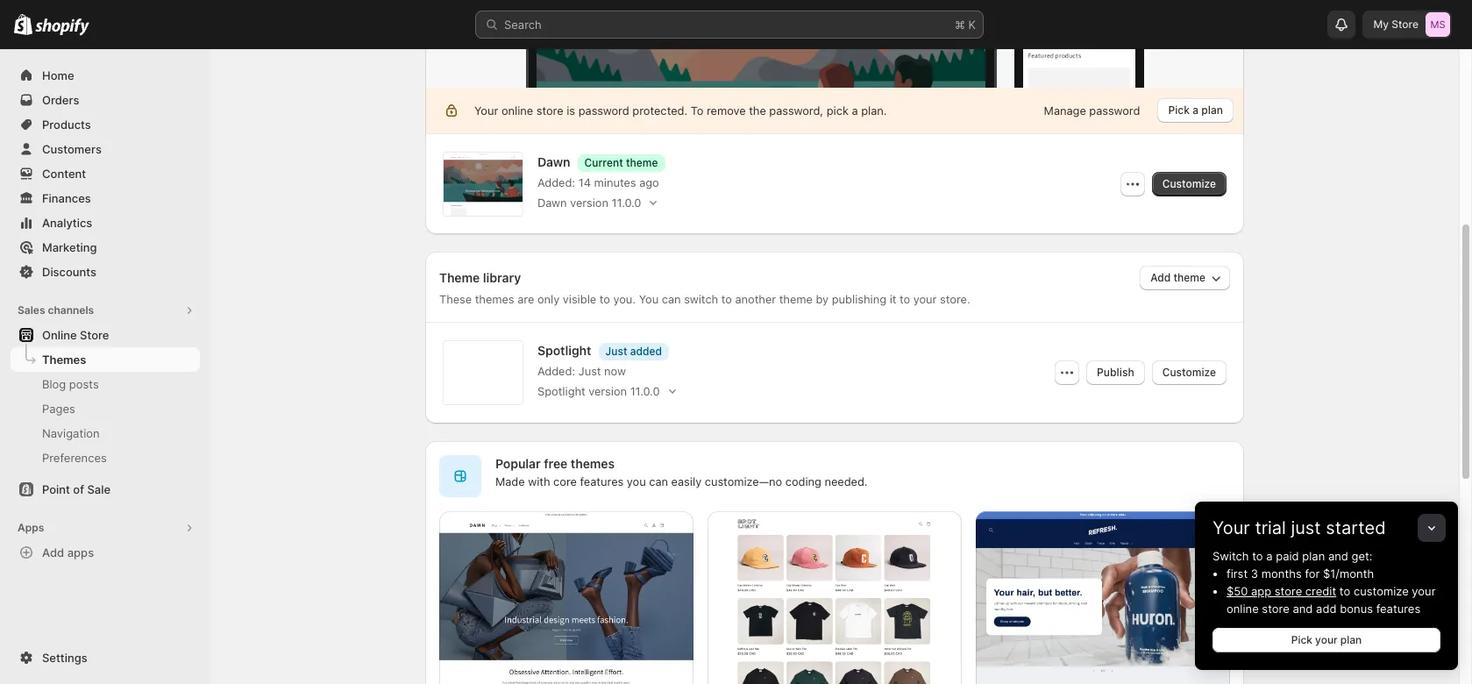 Task type: locate. For each thing, give the bounding box(es) containing it.
discounts link
[[11, 260, 200, 284]]

0 horizontal spatial your
[[1316, 633, 1338, 647]]

3
[[1252, 567, 1259, 581]]

to inside to customize your online store and add bonus features
[[1340, 584, 1351, 598]]

0 vertical spatial to
[[1253, 549, 1264, 563]]

0 vertical spatial plan
[[1303, 549, 1326, 563]]

paid
[[1277, 549, 1300, 563]]

for
[[1306, 567, 1321, 581]]

and
[[1329, 549, 1349, 563], [1293, 602, 1314, 616]]

1 vertical spatial and
[[1293, 602, 1314, 616]]

and up $1/month
[[1329, 549, 1349, 563]]

1 vertical spatial store
[[1263, 602, 1290, 616]]

apps
[[18, 521, 44, 534]]

add
[[42, 546, 64, 560]]

⌘
[[955, 18, 966, 32]]

1 horizontal spatial store
[[1392, 18, 1419, 31]]

0 vertical spatial your
[[1413, 584, 1436, 598]]

$1/month
[[1324, 567, 1375, 581]]

1 horizontal spatial plan
[[1341, 633, 1363, 647]]

trial
[[1256, 518, 1287, 539]]

customers link
[[11, 137, 200, 161]]

sale
[[87, 482, 111, 497]]

products
[[42, 118, 91, 132]]

your trial just started button
[[1196, 502, 1459, 539]]

plan down bonus
[[1341, 633, 1363, 647]]

store
[[1392, 18, 1419, 31], [80, 328, 109, 342]]

1 horizontal spatial your
[[1413, 584, 1436, 598]]

products link
[[11, 112, 200, 137]]

to down $1/month
[[1340, 584, 1351, 598]]

your right pick
[[1316, 633, 1338, 647]]

settings
[[42, 651, 87, 665]]

store inside to customize your online store and add bonus features
[[1263, 602, 1290, 616]]

plan up for
[[1303, 549, 1326, 563]]

first 3 months for $1/month
[[1227, 567, 1375, 581]]

apps button
[[11, 516, 200, 540]]

0 horizontal spatial store
[[80, 328, 109, 342]]

themes
[[42, 353, 86, 367]]

my store image
[[1426, 12, 1451, 37]]

online store
[[42, 328, 109, 342]]

to
[[1253, 549, 1264, 563], [1340, 584, 1351, 598]]

of
[[73, 482, 84, 497]]

plan
[[1303, 549, 1326, 563], [1341, 633, 1363, 647]]

add apps button
[[11, 540, 200, 565]]

pick your plan link
[[1213, 628, 1441, 653]]

to customize your online store and add bonus features
[[1227, 584, 1436, 616]]

add
[[1317, 602, 1337, 616]]

store down months
[[1275, 584, 1303, 598]]

pages link
[[11, 397, 200, 421]]

0 horizontal spatial plan
[[1303, 549, 1326, 563]]

store right my
[[1392, 18, 1419, 31]]

preferences
[[42, 451, 107, 465]]

first
[[1227, 567, 1248, 581]]

store
[[1275, 584, 1303, 598], [1263, 602, 1290, 616]]

finances link
[[11, 186, 200, 211]]

0 vertical spatial and
[[1329, 549, 1349, 563]]

1 vertical spatial store
[[80, 328, 109, 342]]

pick your plan
[[1292, 633, 1363, 647]]

$50
[[1227, 584, 1249, 598]]

point of sale link
[[11, 477, 200, 502]]

store down "sales channels" button
[[80, 328, 109, 342]]

1 horizontal spatial and
[[1329, 549, 1349, 563]]

channels
[[48, 304, 94, 317]]

orders link
[[11, 88, 200, 112]]

1 vertical spatial to
[[1340, 584, 1351, 598]]

blog posts
[[42, 377, 99, 391]]

sales channels
[[18, 304, 94, 317]]

1 horizontal spatial to
[[1340, 584, 1351, 598]]

point of sale button
[[0, 477, 211, 502]]

1 vertical spatial plan
[[1341, 633, 1363, 647]]

discounts
[[42, 265, 96, 279]]

pick
[[1292, 633, 1313, 647]]

apps
[[67, 546, 94, 560]]

and for plan
[[1329, 549, 1349, 563]]

0 horizontal spatial and
[[1293, 602, 1314, 616]]

switch to a paid plan and get:
[[1213, 549, 1373, 563]]

marketing
[[42, 240, 97, 254]]

marketing link
[[11, 235, 200, 260]]

home
[[42, 68, 74, 82]]

to left a
[[1253, 549, 1264, 563]]

store down $50 app store credit
[[1263, 602, 1290, 616]]

sales
[[18, 304, 45, 317]]

0 vertical spatial store
[[1392, 18, 1419, 31]]

and inside to customize your online store and add bonus features
[[1293, 602, 1314, 616]]

and left add
[[1293, 602, 1314, 616]]

0 horizontal spatial to
[[1253, 549, 1264, 563]]

customers
[[42, 142, 102, 156]]

your inside to customize your online store and add bonus features
[[1413, 584, 1436, 598]]

your
[[1413, 584, 1436, 598], [1316, 633, 1338, 647]]

preferences link
[[11, 446, 200, 470]]

your up features
[[1413, 584, 1436, 598]]

$50 app store credit link
[[1227, 584, 1337, 598]]

app
[[1252, 584, 1272, 598]]



Task type: vqa. For each thing, say whether or not it's contained in the screenshot.
"Search collections" TEXT BOX
no



Task type: describe. For each thing, give the bounding box(es) containing it.
analytics
[[42, 216, 92, 230]]

online store link
[[11, 323, 200, 347]]

your
[[1213, 518, 1251, 539]]

search
[[504, 18, 542, 32]]

orders
[[42, 93, 79, 107]]

$50 app store credit
[[1227, 584, 1337, 598]]

1 vertical spatial your
[[1316, 633, 1338, 647]]

store for my store
[[1392, 18, 1419, 31]]

bonus
[[1341, 602, 1374, 616]]

finances
[[42, 191, 91, 205]]

a
[[1267, 549, 1273, 563]]

and for store
[[1293, 602, 1314, 616]]

posts
[[69, 377, 99, 391]]

⌘ k
[[955, 18, 976, 32]]

themes link
[[11, 347, 200, 372]]

sales channels button
[[11, 298, 200, 323]]

k
[[969, 18, 976, 32]]

home link
[[11, 63, 200, 88]]

online
[[42, 328, 77, 342]]

shopify image
[[14, 14, 33, 35]]

just
[[1292, 518, 1322, 539]]

navigation link
[[11, 421, 200, 446]]

blog posts link
[[11, 372, 200, 397]]

shopify image
[[35, 18, 90, 36]]

store for online store
[[80, 328, 109, 342]]

analytics link
[[11, 211, 200, 235]]

switch
[[1213, 549, 1250, 563]]

content
[[42, 167, 86, 181]]

my store
[[1374, 18, 1419, 31]]

blog
[[42, 377, 66, 391]]

your trial just started
[[1213, 518, 1387, 539]]

my
[[1374, 18, 1390, 31]]

pages
[[42, 402, 75, 416]]

0 vertical spatial store
[[1275, 584, 1303, 598]]

point
[[42, 482, 70, 497]]

months
[[1262, 567, 1302, 581]]

customize
[[1354, 584, 1409, 598]]

features
[[1377, 602, 1421, 616]]

your trial just started element
[[1196, 547, 1459, 670]]

started
[[1327, 518, 1387, 539]]

content link
[[11, 161, 200, 186]]

point of sale
[[42, 482, 111, 497]]

credit
[[1306, 584, 1337, 598]]

online
[[1227, 602, 1259, 616]]

get:
[[1352, 549, 1373, 563]]

settings link
[[11, 646, 200, 670]]

navigation
[[42, 426, 100, 440]]

add apps
[[42, 546, 94, 560]]



